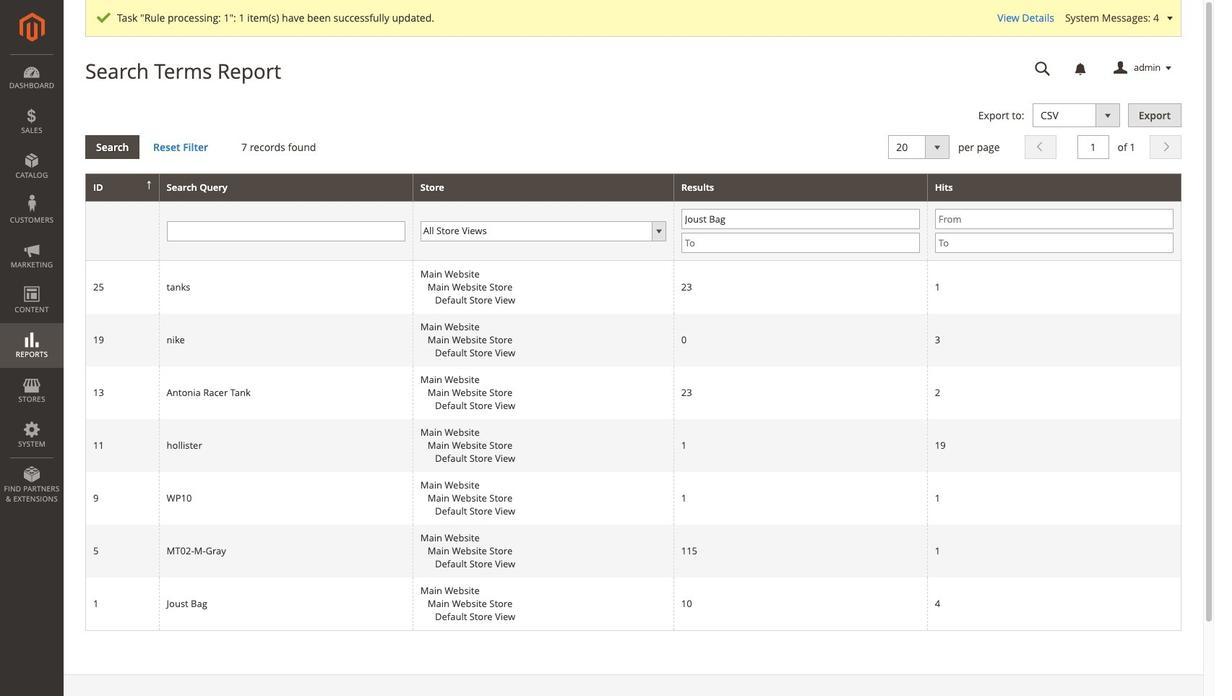 Task type: describe. For each thing, give the bounding box(es) containing it.
to text field for from text box at top right
[[935, 233, 1174, 253]]

From text field
[[935, 209, 1174, 229]]

to text field for from text field
[[682, 233, 920, 253]]



Task type: locate. For each thing, give the bounding box(es) containing it.
1 horizontal spatial to text field
[[935, 233, 1174, 253]]

1 to text field from the left
[[682, 233, 920, 253]]

to text field down from text box at top right
[[935, 233, 1174, 253]]

To text field
[[682, 233, 920, 253], [935, 233, 1174, 253]]

magento admin panel image
[[19, 12, 44, 42]]

None text field
[[1025, 56, 1061, 81]]

2 to text field from the left
[[935, 233, 1174, 253]]

to text field down from text field
[[682, 233, 920, 253]]

0 horizontal spatial to text field
[[682, 233, 920, 253]]

From text field
[[682, 209, 920, 229]]

None text field
[[1078, 135, 1110, 159], [167, 221, 405, 241], [1078, 135, 1110, 159], [167, 221, 405, 241]]

menu bar
[[0, 54, 64, 511]]



